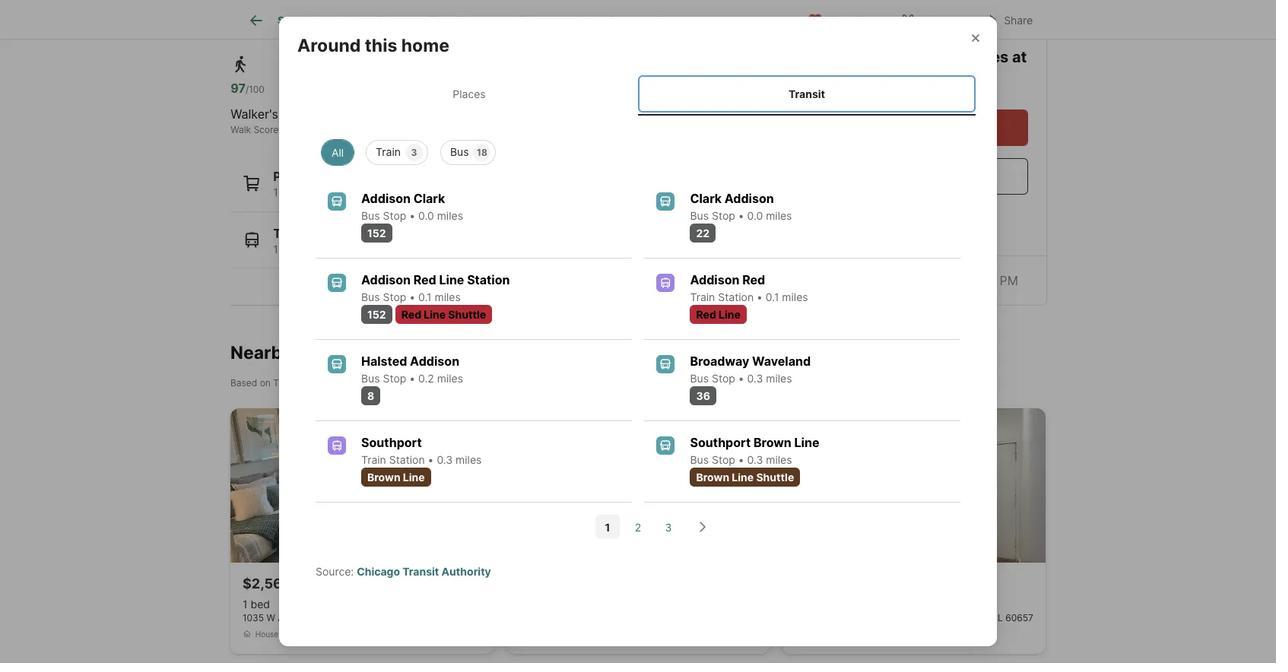 Task type: describe. For each thing, give the bounding box(es) containing it.
il inside 955 w cornelia ave unit cl-955-3a, chicago, il 60657 button
[[995, 612, 1003, 623]]

bus inside clark addison bus stop • 0.0 miles 22
[[690, 209, 709, 222]]

77,
[[428, 242, 442, 255]]

miles inside southport brown line bus stop • 0.3 miles brown line shuttle
[[766, 453, 792, 466]]

• inside the halsted addison bus stop • 0.2 miles 8
[[409, 372, 415, 385]]

transit for transit
[[789, 87, 825, 100]]

0.3 inside 'southport train station • 0.3 miles brown line'
[[437, 453, 453, 466]]

transit for transit 135, 148, 151, 152, 156, 22, 36, 77, 8, 80, x9
[[273, 225, 315, 241]]

/100
[[246, 84, 264, 95]]

2
[[635, 521, 641, 534]]

cornelia
[[825, 612, 860, 623]]

waveland
[[752, 354, 811, 369]]

152 inside addison clark bus stop • 0.0 miles 152
[[367, 227, 386, 240]]

• inside clark addison bus stop • 0.0 miles 22
[[738, 209, 744, 222]]

bus inside broadway waveland bus stop • 0.3 miles 36
[[690, 372, 709, 385]]

10:00
[[910, 273, 942, 288]]

®
[[278, 124, 284, 135]]

source: chicago transit authority
[[316, 565, 491, 578]]

152,
[[343, 242, 364, 255]]

18
[[477, 147, 487, 158]]

955-
[[917, 612, 938, 623]]

stop for broadway
[[712, 372, 735, 385]]

0 vertical spatial train
[[376, 145, 401, 158]]

bus left 18
[[450, 145, 469, 158]]

w for 1035
[[266, 612, 275, 623]]

residences for transportation near the residences at addison and clark
[[378, 19, 447, 34]]

clark addison bus stop • 0.0 miles 22
[[690, 191, 792, 240]]

residences inside the residences at addison and clark
[[922, 48, 1009, 66]]

walk
[[231, 124, 251, 135]]

2 vertical spatial transit
[[403, 565, 439, 578]]

broadway waveland bus stop • 0.3 miles 36
[[690, 354, 811, 403]]

1035
[[243, 612, 264, 623]]

miles inside 'southport train station • 0.3 miles brown line'
[[456, 453, 482, 466]]

bus inside the halsted addison bus stop • 0.2 miles 8
[[361, 372, 380, 385]]

cl-
[[901, 612, 917, 623]]

955 w cornelia ave unit cl-955-3a, chicago, il 60657 button
[[782, 408, 1046, 654]]

the inside the residences at addison and clark
[[890, 48, 919, 66]]

fees tab
[[501, 2, 559, 39]]

based on the residences at addison and clark near chicago
[[230, 377, 494, 388]]

out
[[933, 13, 951, 26]]

stop inside addison red line station bus stop • 0.1 miles
[[383, 291, 406, 304]]

addison inside 'addison red train station • 0.1 miles red line'
[[690, 272, 740, 288]]

amenities tab
[[559, 2, 642, 39]]

• inside 'addison red train station • 0.1 miles red line'
[[757, 291, 763, 304]]

955 w cornelia ave unit cl-955-3a, chicago, il 60657
[[794, 612, 1033, 623]]

search link
[[247, 11, 314, 30]]

source:
[[316, 565, 354, 578]]

22,
[[390, 242, 406, 255]]

open today: 10:00 am-6:00 pm
[[837, 273, 1018, 288]]

8,
[[445, 242, 455, 255]]

0.2
[[418, 372, 434, 385]]

151,
[[321, 242, 340, 255]]

based
[[230, 377, 257, 388]]

$2,568 /mo
[[243, 576, 317, 591]]

favorite
[[829, 13, 869, 26]]

line inside 'addison red train station • 0.1 miles red line'
[[719, 308, 741, 321]]

around
[[297, 35, 361, 56]]

transportation near the residences at addison and clark
[[230, 19, 573, 34]]

fees
[[518, 14, 542, 27]]

line inside addison red line station bus stop • 0.1 miles
[[439, 272, 464, 288]]

this
[[365, 35, 397, 56]]

overview
[[348, 14, 395, 27]]

1 inside places 1 grocery, 38 restaurants, 3 parks
[[273, 186, 278, 198]]

0.0 for addison
[[747, 209, 763, 222]]

residences for based on the residences at addison and clark near chicago
[[292, 377, 342, 388]]

train image for addison red
[[657, 274, 675, 292]]

148,
[[297, 242, 318, 255]]

schools
[[659, 14, 699, 27]]

tab list inside around this home dialog
[[297, 72, 979, 116]]

home
[[401, 35, 449, 56]]

$2,568
[[243, 576, 291, 591]]

photo of 955 w cornelia ave unit cl-955-3a, chicago, il 60657 image
[[782, 408, 1046, 563]]

parks
[[415, 186, 443, 198]]

miles inside the halsted addison bus stop • 0.2 miles 8
[[437, 372, 463, 385]]

bed
[[251, 598, 270, 611]]

list box inside around this home dialog
[[310, 134, 967, 165]]

bus inside addison red line station bus stop • 0.1 miles
[[361, 291, 380, 304]]

paradise
[[282, 106, 331, 122]]

the residences at addison and clark
[[827, 48, 1027, 89]]

red down clark addison bus stop • 0.0 miles 22
[[742, 272, 765, 288]]

southport for brown
[[690, 435, 751, 450]]

• inside addison clark bus stop • 0.0 miles 152
[[409, 209, 415, 222]]

• inside southport brown line bus stop • 0.3 miles brown line shuttle
[[738, 453, 744, 466]]

stop for clark
[[712, 209, 735, 222]]

x9
[[477, 242, 490, 255]]

6:00
[[970, 273, 996, 288]]

0.1 inside addison red line station bus stop • 0.1 miles
[[418, 291, 432, 304]]

unit for cl-
[[881, 612, 899, 623]]

x-out
[[922, 13, 951, 26]]

and inside the residences at addison and clark
[[892, 71, 920, 89]]

3 inside places 1 grocery, 38 restaurants, 3 parks
[[405, 186, 412, 198]]

floor plans tab
[[412, 2, 501, 39]]

1 vertical spatial near
[[437, 377, 456, 388]]

60657
[[1006, 612, 1033, 623]]

3 button
[[656, 515, 681, 539]]

2 horizontal spatial brown
[[754, 435, 792, 450]]

miles inside clark addison bus stop • 0.0 miles 22
[[766, 209, 792, 222]]

nearby
[[230, 342, 292, 364]]

halsted
[[361, 354, 407, 369]]

miles inside broadway waveland bus stop • 0.3 miles 36
[[766, 372, 792, 385]]

22
[[696, 227, 710, 240]]

1 for 1 bed
[[243, 598, 248, 611]]

955
[[794, 612, 811, 623]]

97
[[231, 81, 246, 96]]

share button
[[970, 3, 1046, 35]]

stop for addison
[[383, 209, 406, 222]]

3 inside list box
[[411, 147, 417, 158]]

addison inside the residences at addison and clark
[[827, 71, 888, 89]]

shuttle inside southport brown line bus stop • 0.3 miles brown line shuttle
[[756, 471, 794, 484]]

line inside 'southport train station • 0.3 miles brown line'
[[403, 471, 425, 484]]

walker's
[[231, 106, 278, 122]]

3 inside button
[[665, 521, 672, 534]]

around this home
[[297, 35, 449, 56]]

on
[[260, 377, 271, 388]]

southport train station • 0.3 miles brown line
[[361, 435, 482, 484]]

transit 135, 148, 151, 152, 156, 22, 36, 77, 8, 80, x9
[[273, 225, 490, 255]]

addison red train station • 0.1 miles red line
[[690, 272, 808, 321]]

addison clark bus stop • 0.0 miles 152
[[361, 191, 463, 240]]

2 button
[[626, 515, 650, 539]]

156,
[[367, 242, 387, 255]]

am-
[[946, 273, 970, 288]]

x-
[[922, 13, 933, 26]]

addison red line station bus stop • 0.1 miles
[[361, 272, 510, 304]]

station for line
[[467, 272, 510, 288]]

southport for train
[[361, 435, 422, 450]]

red inside addison red line station bus stop • 0.1 miles
[[413, 272, 436, 288]]

1 il from the left
[[410, 612, 418, 623]]



Task type: vqa. For each thing, say whether or not it's contained in the screenshot.
the left Redfin
no



Task type: locate. For each thing, give the bounding box(es) containing it.
tab list containing places
[[297, 72, 979, 116]]

0 vertical spatial 1
[[273, 186, 278, 198]]

places up 18
[[453, 87, 486, 100]]

• inside broadway waveland bus stop • 0.3 miles 36
[[738, 372, 744, 385]]

1 horizontal spatial at
[[450, 19, 462, 34]]

clark inside clark addison bus stop • 0.0 miles 22
[[690, 191, 722, 206]]

house
[[255, 630, 278, 639]]

• inside 'southport train station • 0.3 miles brown line'
[[428, 453, 434, 466]]

tab list
[[230, 0, 728, 39], [297, 72, 979, 116]]

bus image for addison clark
[[328, 193, 346, 211]]

places 1 grocery, 38 restaurants, 3 parks
[[273, 169, 443, 198]]

places for places 1 grocery, 38 restaurants, 3 parks
[[273, 169, 313, 184]]

station
[[467, 272, 510, 288], [718, 291, 754, 304], [389, 453, 425, 466]]

0.0 inside addison clark bus stop • 0.0 miles 152
[[418, 209, 434, 222]]

•
[[409, 209, 415, 222], [738, 209, 744, 222], [409, 291, 415, 304], [757, 291, 763, 304], [409, 372, 415, 385], [738, 372, 744, 385], [428, 453, 434, 466], [738, 453, 744, 466]]

miles inside addison clark bus stop • 0.0 miles 152
[[437, 209, 463, 222]]

0 vertical spatial station
[[467, 272, 510, 288]]

2 vertical spatial the
[[273, 377, 290, 388]]

0 vertical spatial at
[[450, 19, 462, 34]]

0.1 up waveland
[[766, 291, 779, 304]]

0 horizontal spatial station
[[389, 453, 425, 466]]

1 0.1 from the left
[[418, 291, 432, 304]]

near up around
[[322, 19, 349, 34]]

0.3 inside southport brown line bus stop • 0.3 miles brown line shuttle
[[747, 453, 763, 466]]

w inside button
[[814, 612, 822, 623]]

0 horizontal spatial il
[[410, 612, 418, 623]]

transit
[[789, 87, 825, 100], [273, 225, 315, 241], [403, 565, 439, 578]]

train down the 8
[[361, 453, 386, 466]]

chicago,
[[369, 612, 407, 623], [955, 612, 993, 623]]

stop inside clark addison bus stop • 0.0 miles 22
[[712, 209, 735, 222]]

chicago, right 3a,
[[955, 612, 993, 623]]

w right 955
[[814, 612, 822, 623]]

0 vertical spatial residences
[[378, 19, 447, 34]]

8
[[367, 390, 374, 403]]

transit inside transit 135, 148, 151, 152, 156, 22, 36, 77, 8, 80, x9
[[273, 225, 315, 241]]

clark inside addison clark bus stop • 0.0 miles 152
[[413, 191, 445, 206]]

2 chicago, from the left
[[955, 612, 993, 623]]

0 horizontal spatial transit
[[273, 225, 315, 241]]

w for 955
[[814, 612, 822, 623]]

0 vertical spatial the
[[352, 19, 375, 34]]

chicago transit authority link
[[357, 565, 491, 578]]

and right plans
[[517, 19, 539, 34]]

2 horizontal spatial and
[[892, 71, 920, 89]]

2 0.0 from the left
[[747, 209, 763, 222]]

1 horizontal spatial il
[[995, 612, 1003, 623]]

brown
[[754, 435, 792, 450], [367, 471, 401, 484], [696, 471, 729, 484]]

0 horizontal spatial unit
[[327, 612, 345, 623]]

today:
[[871, 273, 907, 288]]

bus image
[[328, 193, 346, 211], [657, 193, 675, 211], [328, 274, 346, 292], [328, 355, 346, 374], [657, 437, 675, 455]]

bus up 36
[[690, 372, 709, 385]]

the for transportation near the residences at addison and clark
[[352, 19, 375, 34]]

0 horizontal spatial at
[[344, 377, 353, 388]]

red down addison red line station bus stop • 0.1 miles
[[401, 308, 421, 321]]

1 vertical spatial shuttle
[[756, 471, 794, 484]]

favorite button
[[795, 3, 882, 35]]

2 vertical spatial at
[[344, 377, 353, 388]]

train down 22
[[690, 291, 715, 304]]

brown inside 'southport train station • 0.3 miles brown line'
[[367, 471, 401, 484]]

station inside 'addison red train station • 0.1 miles red line'
[[718, 291, 754, 304]]

bus image for southport brown line
[[657, 437, 675, 455]]

1 vertical spatial residences
[[922, 48, 1009, 66]]

0 vertical spatial train image
[[657, 274, 675, 292]]

train image
[[657, 274, 675, 292], [328, 437, 346, 455]]

bus image for halsted addison
[[328, 355, 346, 374]]

97 /100
[[231, 81, 264, 96]]

search
[[278, 14, 314, 27]]

transit inside transit 'tab'
[[789, 87, 825, 100]]

152 up the 156,
[[367, 227, 386, 240]]

places tab
[[300, 75, 638, 113]]

36
[[696, 390, 710, 403]]

southport down 36
[[690, 435, 751, 450]]

train up restaurants,
[[376, 145, 401, 158]]

station for train
[[718, 291, 754, 304]]

places inside places 1 grocery, 38 restaurants, 3 parks
[[273, 169, 313, 184]]

miles inside 'addison red train station • 0.1 miles red line'
[[782, 291, 808, 304]]

and for transportation near the residences at addison and clark
[[517, 19, 539, 34]]

1 horizontal spatial unit
[[881, 612, 899, 623]]

2 horizontal spatial the
[[890, 48, 919, 66]]

red down 36, at the left top of page
[[413, 272, 436, 288]]

unit for 832,
[[327, 612, 345, 623]]

rentals
[[296, 342, 356, 364]]

and down x-out button at the top right of page
[[892, 71, 920, 89]]

unit inside button
[[881, 612, 899, 623]]

and for based on the residences at addison and clark near chicago
[[393, 377, 409, 388]]

1 inside button
[[605, 521, 610, 534]]

1 left 2
[[605, 521, 610, 534]]

1 vertical spatial places
[[273, 169, 313, 184]]

0 vertical spatial 3
[[411, 147, 417, 158]]

1 0.0 from the left
[[418, 209, 434, 222]]

0.1 up the red line shuttle on the top left of the page
[[418, 291, 432, 304]]

832,
[[347, 612, 367, 623]]

2 vertical spatial and
[[393, 377, 409, 388]]

2 152 from the top
[[367, 308, 386, 321]]

all
[[332, 146, 344, 159]]

2 vertical spatial 1
[[243, 598, 248, 611]]

1 vertical spatial transit
[[273, 225, 315, 241]]

clark inside the residences at addison and clark
[[923, 71, 963, 89]]

x-out button
[[888, 3, 964, 35]]

addison inside clark addison bus stop • 0.0 miles 22
[[725, 191, 774, 206]]

2 unit from the left
[[881, 612, 899, 623]]

red
[[413, 272, 436, 288], [742, 272, 765, 288], [401, 308, 421, 321], [696, 308, 716, 321]]

2 il from the left
[[995, 612, 1003, 623]]

the down x-out button at the top right of page
[[890, 48, 919, 66]]

station inside addison red line station bus stop • 0.1 miles
[[467, 272, 510, 288]]

1 left the bed
[[243, 598, 248, 611]]

il left 60657
[[995, 612, 1003, 623]]

1 horizontal spatial brown
[[696, 471, 729, 484]]

open
[[837, 273, 868, 288]]

stop inside broadway waveland bus stop • 0.3 miles 36
[[712, 372, 735, 385]]

bus image for addison red line station
[[328, 274, 346, 292]]

halsted addison bus stop • 0.2 miles 8
[[361, 354, 463, 403]]

0 vertical spatial chicago
[[459, 377, 494, 388]]

0 horizontal spatial 1
[[243, 598, 248, 611]]

list box
[[310, 134, 967, 165]]

plans
[[457, 14, 484, 27]]

train
[[376, 145, 401, 158], [690, 291, 715, 304], [361, 453, 386, 466]]

0 horizontal spatial places
[[273, 169, 313, 184]]

grocery,
[[281, 186, 323, 198]]

0 vertical spatial transit
[[789, 87, 825, 100]]

nearby rentals
[[230, 342, 356, 364]]

1 horizontal spatial the
[[352, 19, 375, 34]]

0 horizontal spatial southport
[[361, 435, 422, 450]]

1 vertical spatial tab list
[[297, 72, 979, 116]]

bus down the 156,
[[361, 291, 380, 304]]

at for based on the residences at addison and clark near chicago
[[344, 377, 353, 388]]

2 horizontal spatial at
[[1012, 48, 1027, 66]]

stop inside southport brown line bus stop • 0.3 miles brown line shuttle
[[712, 453, 735, 466]]

2 horizontal spatial 1
[[605, 521, 610, 534]]

chicago right 0.2
[[459, 377, 494, 388]]

southport inside southport brown line bus stop • 0.3 miles brown line shuttle
[[690, 435, 751, 450]]

pm
[[1000, 273, 1018, 288]]

train image for southport
[[328, 437, 346, 455]]

amenities
[[576, 14, 625, 27]]

chicago, inside button
[[955, 612, 993, 623]]

0 vertical spatial shuttle
[[448, 308, 486, 321]]

3 left parks at the left of the page
[[405, 186, 412, 198]]

0.3 inside broadway waveland bus stop • 0.3 miles 36
[[747, 372, 763, 385]]

38
[[326, 186, 339, 198]]

1 vertical spatial chicago
[[357, 565, 400, 578]]

1 vertical spatial the
[[890, 48, 919, 66]]

southport down the 8
[[361, 435, 422, 450]]

1 horizontal spatial residences
[[378, 19, 447, 34]]

near right 0.2
[[437, 377, 456, 388]]

addison
[[464, 19, 514, 34], [827, 71, 888, 89], [361, 191, 411, 206], [725, 191, 774, 206], [361, 272, 411, 288], [690, 272, 740, 288], [410, 354, 459, 369], [355, 377, 391, 388], [278, 612, 313, 623]]

0 horizontal spatial train image
[[328, 437, 346, 455]]

1 vertical spatial train image
[[328, 437, 346, 455]]

stop inside the halsted addison bus stop • 0.2 miles 8
[[383, 372, 406, 385]]

train inside 'addison red train station • 0.1 miles red line'
[[690, 291, 715, 304]]

1 horizontal spatial w
[[814, 612, 822, 623]]

photo of 955 w cornelia ave, chicago, il 60657 image
[[506, 408, 770, 563]]

at
[[450, 19, 462, 34], [1012, 48, 1027, 66], [344, 377, 353, 388]]

bus image for clark addison
[[657, 193, 675, 211]]

authority
[[442, 565, 491, 578]]

1 vertical spatial at
[[1012, 48, 1027, 66]]

line
[[439, 272, 464, 288], [424, 308, 446, 321], [719, 308, 741, 321], [794, 435, 819, 450], [403, 471, 425, 484], [732, 471, 754, 484]]

2 vertical spatial 3
[[665, 521, 672, 534]]

residences down the "out"
[[922, 48, 1009, 66]]

1
[[273, 186, 278, 198], [605, 521, 610, 534], [243, 598, 248, 611]]

addison inside addison clark bus stop • 0.0 miles 152
[[361, 191, 411, 206]]

the
[[352, 19, 375, 34], [890, 48, 919, 66], [273, 377, 290, 388]]

135,
[[273, 242, 294, 255]]

red up 'broadway'
[[696, 308, 716, 321]]

1 horizontal spatial chicago
[[459, 377, 494, 388]]

2 southport from the left
[[690, 435, 751, 450]]

bus up the 8
[[361, 372, 380, 385]]

restaurants,
[[342, 186, 402, 198]]

• inside addison red line station bus stop • 0.1 miles
[[409, 291, 415, 304]]

bus down restaurants,
[[361, 209, 380, 222]]

clark
[[542, 19, 573, 34], [923, 71, 963, 89], [413, 191, 445, 206], [690, 191, 722, 206], [412, 377, 434, 388]]

stop inside addison clark bus stop • 0.0 miles 152
[[383, 209, 406, 222]]

1 w from the left
[[266, 612, 275, 623]]

tab list containing search
[[230, 0, 728, 39]]

broadway
[[690, 354, 749, 369]]

bus inside southport brown line bus stop • 0.3 miles brown line shuttle
[[690, 453, 709, 466]]

the right the on
[[273, 377, 290, 388]]

1 horizontal spatial southport
[[690, 435, 751, 450]]

2 horizontal spatial residences
[[922, 48, 1009, 66]]

0 vertical spatial near
[[322, 19, 349, 34]]

stop for halsted
[[383, 372, 406, 385]]

ave
[[863, 612, 879, 623]]

unit left cl-
[[881, 612, 899, 623]]

floor
[[429, 14, 454, 27]]

1 horizontal spatial 0.0
[[747, 209, 763, 222]]

0 vertical spatial 152
[[367, 227, 386, 240]]

1 horizontal spatial chicago,
[[955, 612, 993, 623]]

152
[[367, 227, 386, 240], [367, 308, 386, 321]]

at inside the residences at addison and clark
[[1012, 48, 1027, 66]]

1 152 from the top
[[367, 227, 386, 240]]

addison inside the halsted addison bus stop • 0.2 miles 8
[[410, 354, 459, 369]]

1 horizontal spatial train image
[[657, 274, 675, 292]]

1 unit from the left
[[327, 612, 345, 623]]

1 horizontal spatial 0.1
[[766, 291, 779, 304]]

1 vertical spatial and
[[892, 71, 920, 89]]

southport brown line bus stop • 0.3 miles brown line shuttle
[[690, 435, 819, 484]]

80,
[[458, 242, 474, 255]]

1 horizontal spatial 1
[[273, 186, 278, 198]]

1 vertical spatial station
[[718, 291, 754, 304]]

1 button
[[595, 515, 620, 539]]

addison inside addison red line station bus stop • 0.1 miles
[[361, 272, 411, 288]]

0.0 inside clark addison bus stop • 0.0 miles 22
[[747, 209, 763, 222]]

0 vertical spatial and
[[517, 19, 539, 34]]

/mo
[[291, 576, 317, 591]]

0 horizontal spatial near
[[322, 19, 349, 34]]

bus image
[[657, 355, 675, 374]]

at for transportation near the residences at addison and clark
[[450, 19, 462, 34]]

0 vertical spatial tab list
[[230, 0, 728, 39]]

0 horizontal spatial residences
[[292, 377, 342, 388]]

0 horizontal spatial the
[[273, 377, 290, 388]]

places up grocery,
[[273, 169, 313, 184]]

1 horizontal spatial transit
[[403, 565, 439, 578]]

2 horizontal spatial transit
[[789, 87, 825, 100]]

miles inside addison red line station bus stop • 0.1 miles
[[435, 291, 461, 304]]

1 vertical spatial 3
[[405, 186, 412, 198]]

chicago, right 832,
[[369, 612, 407, 623]]

0 horizontal spatial chicago
[[357, 565, 400, 578]]

w
[[266, 612, 275, 623], [814, 612, 822, 623]]

0 horizontal spatial 0.0
[[418, 209, 434, 222]]

around this home element
[[297, 17, 468, 57]]

bus inside addison clark bus stop • 0.0 miles 152
[[361, 209, 380, 222]]

the for based on the residences at addison and clark near chicago
[[273, 377, 290, 388]]

2 horizontal spatial station
[[718, 291, 754, 304]]

1 horizontal spatial places
[[453, 87, 486, 100]]

residences up home
[[378, 19, 447, 34]]

transit tab
[[638, 75, 976, 113]]

1 vertical spatial 1
[[605, 521, 610, 534]]

3 right 2 button
[[665, 521, 672, 534]]

0 horizontal spatial and
[[393, 377, 409, 388]]

chicago inside around this home dialog
[[357, 565, 400, 578]]

2 w from the left
[[814, 612, 822, 623]]

score
[[254, 124, 278, 135]]

residences down rentals
[[292, 377, 342, 388]]

2 vertical spatial train
[[361, 453, 386, 466]]

2 vertical spatial station
[[389, 453, 425, 466]]

152 up halsted
[[367, 308, 386, 321]]

chicago right source:
[[357, 565, 400, 578]]

photo of 1035 w addison st unit 832, chicago, il 60613 image
[[230, 408, 494, 563]]

2 vertical spatial residences
[[292, 377, 342, 388]]

1 horizontal spatial station
[[467, 272, 510, 288]]

0 horizontal spatial brown
[[367, 471, 401, 484]]

places for places
[[453, 87, 486, 100]]

overview tab
[[331, 2, 412, 39]]

2 0.1 from the left
[[766, 291, 779, 304]]

0 horizontal spatial shuttle
[[448, 308, 486, 321]]

0.1
[[418, 291, 432, 304], [766, 291, 779, 304]]

station inside 'southport train station • 0.3 miles brown line'
[[389, 453, 425, 466]]

bus down 36
[[690, 453, 709, 466]]

the up around this home
[[352, 19, 375, 34]]

3a,
[[938, 612, 952, 623]]

bus up 22
[[690, 209, 709, 222]]

1 horizontal spatial and
[[517, 19, 539, 34]]

0 horizontal spatial w
[[266, 612, 275, 623]]

1 horizontal spatial shuttle
[[756, 471, 794, 484]]

southport inside 'southport train station • 0.3 miles brown line'
[[361, 435, 422, 450]]

residences
[[378, 19, 447, 34], [922, 48, 1009, 66], [292, 377, 342, 388]]

1 chicago, from the left
[[369, 612, 407, 623]]

0 horizontal spatial 0.1
[[418, 291, 432, 304]]

0 horizontal spatial chicago,
[[369, 612, 407, 623]]

0.0 for clark
[[418, 209, 434, 222]]

1035 w addison st unit 832, chicago, il 60613
[[243, 612, 447, 623]]

train inside 'southport train station • 0.3 miles brown line'
[[361, 453, 386, 466]]

st
[[315, 612, 325, 623]]

list box containing train
[[310, 134, 967, 165]]

1 left grocery,
[[273, 186, 278, 198]]

0.1 inside 'addison red train station • 0.1 miles red line'
[[766, 291, 779, 304]]

share
[[1004, 13, 1033, 26]]

and left 0.2
[[393, 377, 409, 388]]

1 for 1
[[605, 521, 610, 534]]

1 horizontal spatial near
[[437, 377, 456, 388]]

miles
[[437, 209, 463, 222], [766, 209, 792, 222], [435, 291, 461, 304], [782, 291, 808, 304], [437, 372, 463, 385], [766, 372, 792, 385], [456, 453, 482, 466], [766, 453, 792, 466]]

around this home dialog
[[279, 17, 997, 647]]

60613
[[420, 612, 447, 623]]

and
[[517, 19, 539, 34], [892, 71, 920, 89], [393, 377, 409, 388]]

3 up parks at the left of the page
[[411, 147, 417, 158]]

1 vertical spatial 152
[[367, 308, 386, 321]]

1 southport from the left
[[361, 435, 422, 450]]

1 vertical spatial train
[[690, 291, 715, 304]]

walker's paradise walk score ®
[[231, 106, 331, 135]]

transportation
[[230, 19, 319, 34]]

w up house
[[266, 612, 275, 623]]

unit right st
[[327, 612, 345, 623]]

schools tab
[[642, 2, 715, 39]]

il left 60613
[[410, 612, 418, 623]]

places inside places tab
[[453, 87, 486, 100]]

0.0
[[418, 209, 434, 222], [747, 209, 763, 222]]

0 vertical spatial places
[[453, 87, 486, 100]]



